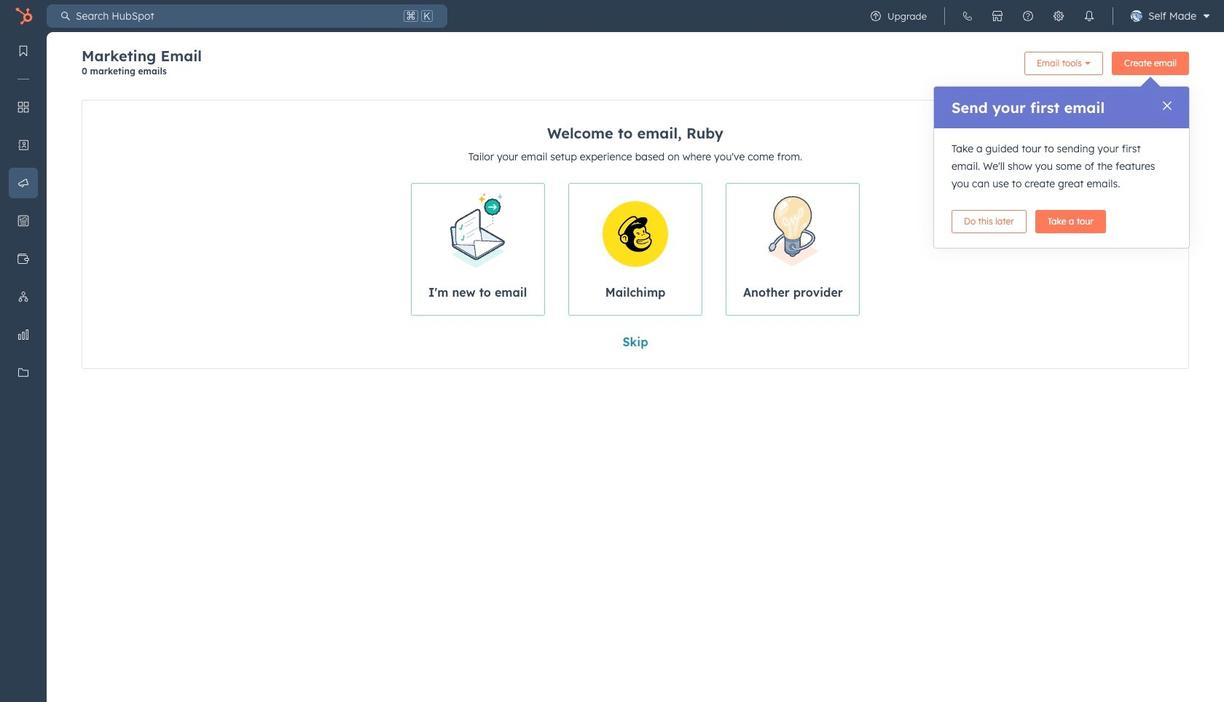 Task type: describe. For each thing, give the bounding box(es) containing it.
notifications image
[[1084, 10, 1096, 22]]

settings image
[[1054, 10, 1065, 22]]

help image
[[1023, 10, 1035, 22]]

1 horizontal spatial menu
[[861, 0, 1216, 32]]

ruby anderson image
[[1132, 10, 1143, 22]]

Search HubSpot search field
[[70, 4, 401, 28]]



Task type: vqa. For each thing, say whether or not it's contained in the screenshot.
Contacts most recently created by source "ELEMENT"
no



Task type: locate. For each thing, give the bounding box(es) containing it.
None checkbox
[[569, 183, 703, 316], [726, 183, 861, 316], [569, 183, 703, 316], [726, 183, 861, 316]]

bookmarks primary navigation item image
[[17, 45, 29, 57]]

menu
[[861, 0, 1216, 32], [0, 32, 47, 666]]

banner
[[82, 47, 1190, 85]]

marketplaces image
[[992, 10, 1004, 22]]

None checkbox
[[411, 183, 545, 316]]

0 horizontal spatial menu
[[0, 32, 47, 666]]

close image
[[1164, 101, 1172, 110]]



